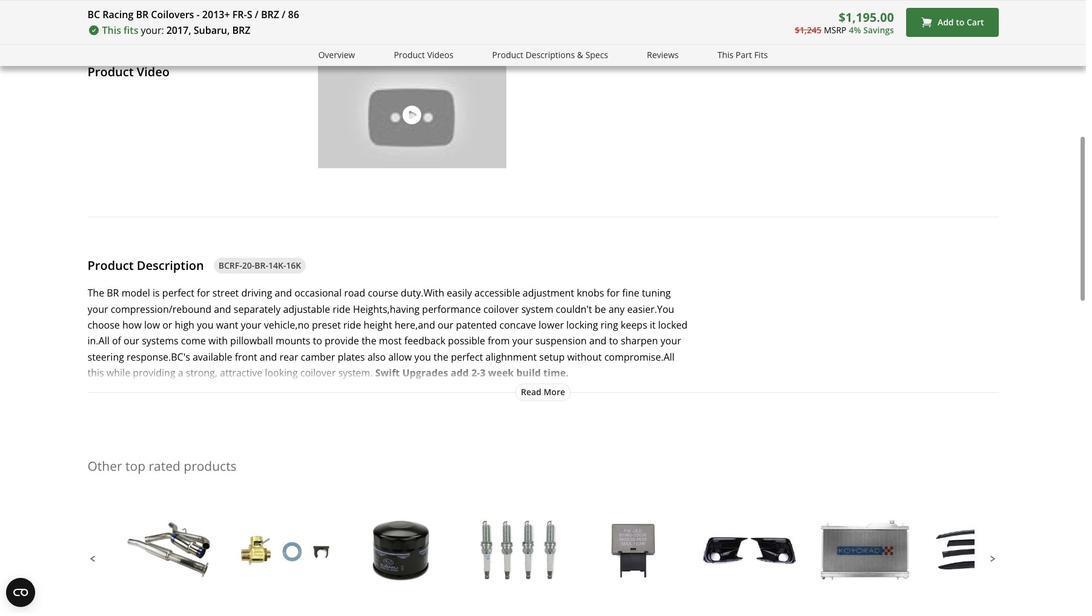 Task type: locate. For each thing, give the bounding box(es) containing it.
1 vertical spatial ring
[[660, 431, 678, 444]]

0 vertical spatial couldn't
[[556, 303, 592, 316]]

model inside "swift upgrades add 2-3 week build time. bc racing br coilovers the br model is perfect for street driving and occasional road course duty.with easily accessible adjustment knobs for fine tuning your compression/rebound and separately adjustable ride heights,having performance coilover system couldn't be any easier.you choose how low or high you want your vehicle,no preset ride height here,and our patented concave lower locking ring keeps it locked in.all of our systems come with pillowball mounts to provide the most feedback possible from your suspension and to sharpen your steering response.bc's available front camber plates also allow you the perfect alighnment setup without compromise.all this while providing a strong, attractive looking coilover system."
[[131, 399, 160, 412]]

product videos link
[[394, 48, 454, 62]]

is inside "swift upgrades add 2-3 week build time. bc racing br coilovers the br model is perfect for street driving and occasional road course duty.with easily accessible adjustment knobs for fine tuning your compression/rebound and separately adjustable ride heights,having performance coilover system couldn't be any easier.you choose how low or high you want your vehicle,no preset ride height here,and our patented concave lower locking ring keeps it locked in.all of our systems come with pillowball mounts to provide the most feedback possible from your suspension and to sharpen your steering response.bc's available front camber plates also allow you the perfect alighnment setup without compromise.all this while providing a strong, attractive looking coilover system."
[[162, 399, 169, 412]]

fits
[[124, 24, 138, 37]]

0 vertical spatial without
[[567, 351, 602, 364]]

compression/rebound down the description
[[111, 303, 211, 316]]

add to cart
[[938, 17, 984, 28]]

0 horizontal spatial pillowball
[[230, 335, 273, 348]]

adjustable
[[283, 303, 330, 316], [324, 415, 371, 428]]

provide inside "swift upgrades add 2-3 week build time. bc racing br coilovers the br model is perfect for street driving and occasional road course duty.with easily accessible adjustment knobs for fine tuning your compression/rebound and separately adjustable ride heights,having performance coilover system couldn't be any easier.you choose how low or high you want your vehicle,no preset ride height here,and our patented concave lower locking ring keeps it locked in.all of our systems come with pillowball mounts to provide the most feedback possible from your suspension and to sharpen your steering response.bc's available front camber plates also allow you the perfect alighnment setup without compromise.all this while providing a strong, attractive looking coilover system."
[[404, 447, 438, 460]]

1 horizontal spatial setup
[[603, 463, 628, 476]]

1 horizontal spatial without
[[630, 463, 665, 476]]

1 horizontal spatial height
[[423, 431, 451, 444]]

sharpen
[[621, 335, 658, 348], [129, 463, 166, 476]]

1 horizontal spatial from
[[567, 447, 589, 460]]

sharpen inside the br model is perfect for street driving and occasional road course duty.with easily accessible adjustment knobs for fine tuning your compression/rebound and separately adjustable ride heights,having performance coilover system couldn't be any easier.you choose how low or high you want your vehicle,no preset ride height here,and our patented concave lower locking ring keeps it locked in.all of our systems come with pillowball mounts to provide the most feedback possible from your suspension and to sharpen your steering response.bc's available front and rear camber plates also allow you the perfect alighnment setup without compromise.all this while providing a strong, attractive looking coilover system.
[[621, 335, 658, 348]]

1 vertical spatial keeps
[[97, 447, 124, 460]]

0 horizontal spatial preset
[[312, 319, 341, 332]]

0 horizontal spatial strong,
[[186, 367, 217, 380]]

feedback inside the br model is perfect for street driving and occasional road course duty.with easily accessible adjustment knobs for fine tuning your compression/rebound and separately adjustable ride heights,having performance coilover system couldn't be any easier.you choose how low or high you want your vehicle,no preset ride height here,and our patented concave lower locking ring keeps it locked in.all of our systems come with pillowball mounts to provide the most feedback possible from your suspension and to sharpen your steering response.bc's available front and rear camber plates also allow you the perfect alighnment setup without compromise.all this while providing a strong, attractive looking coilover system.
[[404, 335, 446, 348]]

separately
[[234, 303, 281, 316], [275, 415, 322, 428]]

1 vertical spatial be
[[636, 415, 647, 428]]

0 vertical spatial vehicle,no
[[264, 319, 310, 332]]

0 vertical spatial choose
[[88, 319, 120, 332]]

allow inside the br model is perfect for street driving and occasional road course duty.with easily accessible adjustment knobs for fine tuning your compression/rebound and separately adjustable ride heights,having performance coilover system couldn't be any easier.you choose how low or high you want your vehicle,no preset ride height here,and our patented concave lower locking ring keeps it locked in.all of our systems come with pillowball mounts to provide the most feedback possible from your suspension and to sharpen your steering response.bc's available front and rear camber plates also allow you the perfect alighnment setup without compromise.all this while providing a strong, attractive looking coilover system.
[[388, 351, 412, 364]]

any
[[609, 303, 625, 316], [650, 415, 666, 428]]

1 vertical spatial camber
[[364, 463, 398, 476]]

1 vertical spatial adjustment
[[532, 399, 584, 412]]

1 horizontal spatial lower
[[598, 431, 623, 444]]

/ left 86
[[282, 8, 286, 21]]

0 vertical spatial or
[[162, 319, 172, 332]]

the
[[88, 287, 104, 300], [97, 399, 114, 412]]

ring inside the br model is perfect for street driving and occasional road course duty.with easily accessible adjustment knobs for fine tuning your compression/rebound and separately adjustable ride heights,having performance coilover system couldn't be any easier.you choose how low or high you want your vehicle,no preset ride height here,and our patented concave lower locking ring keeps it locked in.all of our systems come with pillowball mounts to provide the most feedback possible from your suspension and to sharpen your steering response.bc's available front and rear camber plates also allow you the perfect alighnment setup without compromise.all this while providing a strong, attractive looking coilover system.
[[601, 319, 618, 332]]

performance inside "swift upgrades add 2-3 week build time. bc racing br coilovers the br model is perfect for street driving and occasional road course duty.with easily accessible adjustment knobs for fine tuning your compression/rebound and separately adjustable ride heights,having performance coilover system couldn't be any easier.you choose how low or high you want your vehicle,no preset ride height here,and our patented concave lower locking ring keeps it locked in.all of our systems come with pillowball mounts to provide the most feedback possible from your suspension and to sharpen your steering response.bc's available front camber plates also allow you the perfect alighnment setup without compromise.all this while providing a strong, attractive looking coilover system."
[[463, 415, 522, 428]]

want inside "swift upgrades add 2-3 week build time. bc racing br coilovers the br model is perfect for street driving and occasional road course duty.with easily accessible adjustment knobs for fine tuning your compression/rebound and separately adjustable ride heights,having performance coilover system couldn't be any easier.you choose how low or high you want your vehicle,no preset ride height here,and our patented concave lower locking ring keeps it locked in.all of our systems come with pillowball mounts to provide the most feedback possible from your suspension and to sharpen your steering response.bc's available front camber plates also allow you the perfect alighnment setup without compromise.all this while providing a strong, attractive looking coilover system."
[[275, 431, 298, 444]]

tuning inside the br model is perfect for street driving and occasional road course duty.with easily accessible adjustment knobs for fine tuning your compression/rebound and separately adjustable ride heights,having performance coilover system couldn't be any easier.you choose how low or high you want your vehicle,no preset ride height here,and our patented concave lower locking ring keeps it locked in.all of our systems come with pillowball mounts to provide the most feedback possible from your suspension and to sharpen your steering response.bc's available front and rear camber plates also allow you the perfect alighnment setup without compromise.all this while providing a strong, attractive looking coilover system.
[[642, 287, 671, 300]]

choose inside "swift upgrades add 2-3 week build time. bc racing br coilovers the br model is perfect for street driving and occasional road course duty.with easily accessible adjustment knobs for fine tuning your compression/rebound and separately adjustable ride heights,having performance coilover system couldn't be any easier.you choose how low or high you want your vehicle,no preset ride height here,and our patented concave lower locking ring keeps it locked in.all of our systems come with pillowball mounts to provide the most feedback possible from your suspension and to sharpen your steering response.bc's available front camber plates also allow you the perfect alighnment setup without compromise.all this while providing a strong, attractive looking coilover system."
[[147, 431, 179, 444]]

this for this part fits
[[718, 49, 734, 61]]

driving
[[241, 287, 272, 300], [251, 399, 282, 412]]

coilovers
[[151, 8, 194, 21], [159, 383, 201, 396]]

0 horizontal spatial without
[[567, 351, 602, 364]]

1 / from the left
[[255, 8, 259, 21]]

fine
[[622, 287, 639, 300], [632, 399, 649, 412]]

this left part
[[718, 49, 734, 61]]

1 vertical spatial setup
[[603, 463, 628, 476]]

adjustable inside the br model is perfect for street driving and occasional road course duty.with easily accessible adjustment knobs for fine tuning your compression/rebound and separately adjustable ride heights,having performance coilover system couldn't be any easier.you choose how low or high you want your vehicle,no preset ride height here,and our patented concave lower locking ring keeps it locked in.all of our systems come with pillowball mounts to provide the most feedback possible from your suspension and to sharpen your steering response.bc's available front and rear camber plates also allow you the perfect alighnment setup without compromise.all this while providing a strong, attractive looking coilover system.
[[283, 303, 330, 316]]

strong, inside the br model is perfect for street driving and occasional road course duty.with easily accessible adjustment knobs for fine tuning your compression/rebound and separately adjustable ride heights,having performance coilover system couldn't be any easier.you choose how low or high you want your vehicle,no preset ride height here,and our patented concave lower locking ring keeps it locked in.all of our systems come with pillowball mounts to provide the most feedback possible from your suspension and to sharpen your steering response.bc's available front and rear camber plates also allow you the perfect alighnment setup without compromise.all this while providing a strong, attractive looking coilover system.
[[186, 367, 217, 380]]

any inside the br model is perfect for street driving and occasional road course duty.with easily accessible adjustment knobs for fine tuning your compression/rebound and separately adjustable ride heights,having performance coilover system couldn't be any easier.you choose how low or high you want your vehicle,no preset ride height here,and our patented concave lower locking ring keeps it locked in.all of our systems come with pillowball mounts to provide the most feedback possible from your suspension and to sharpen your steering response.bc's available front and rear camber plates also allow you the perfect alighnment setup without compromise.all this while providing a strong, attractive looking coilover system.
[[609, 303, 625, 316]]

this fits your: 2017, subaru, brz
[[102, 24, 251, 37]]

product descriptions & specs
[[492, 49, 608, 61]]

product left videos
[[394, 49, 425, 61]]

0 vertical spatial this
[[102, 24, 121, 37]]

a
[[178, 367, 183, 380], [260, 479, 266, 492]]

0 horizontal spatial available
[[193, 351, 232, 364]]

and
[[275, 287, 292, 300], [214, 303, 231, 316], [589, 335, 607, 348], [260, 351, 277, 364], [284, 399, 302, 412], [255, 415, 272, 428], [97, 463, 115, 476]]

or
[[162, 319, 172, 332], [222, 431, 232, 444]]

1 vertical spatial this
[[170, 479, 186, 492]]

allow
[[388, 351, 412, 364], [451, 463, 475, 476]]

coilovers inside "swift upgrades add 2-3 week build time. bc racing br coilovers the br model is perfect for street driving and occasional road course duty.with easily accessible adjustment knobs for fine tuning your compression/rebound and separately adjustable ride heights,having performance coilover system couldn't be any easier.you choose how low or high you want your vehicle,no preset ride height here,and our patented concave lower locking ring keeps it locked in.all of our systems come with pillowball mounts to provide the most feedback possible from your suspension and to sharpen your steering response.bc's available front camber plates also allow you the perfect alighnment setup without compromise.all this while providing a strong, attractive looking coilover system."
[[159, 383, 201, 396]]

this left fits
[[102, 24, 121, 37]]

patented inside the br model is perfect for street driving and occasional road course duty.with easily accessible adjustment knobs for fine tuning your compression/rebound and separately adjustable ride heights,having performance coilover system couldn't be any easier.you choose how low or high you want your vehicle,no preset ride height here,and our patented concave lower locking ring keeps it locked in.all of our systems come with pillowball mounts to provide the most feedback possible from your suspension and to sharpen your steering response.bc's available front and rear camber plates also allow you the perfect alighnment setup without compromise.all this while providing a strong, attractive looking coilover system.
[[456, 319, 497, 332]]

0 vertical spatial is
[[153, 287, 160, 300]]

brz right s
[[261, 8, 279, 21]]

1 vertical spatial or
[[222, 431, 232, 444]]

1 horizontal spatial /
[[282, 8, 286, 21]]

response.bc's
[[127, 351, 190, 364], [231, 463, 294, 476]]

1 vertical spatial most
[[458, 447, 481, 460]]

time.
[[544, 367, 569, 380]]

looking
[[265, 367, 298, 380], [347, 479, 380, 492]]

1 horizontal spatial camber
[[364, 463, 398, 476]]

/ right s
[[255, 8, 259, 21]]

1 horizontal spatial this
[[718, 49, 734, 61]]

duty.with inside the br model is perfect for street driving and occasional road course duty.with easily accessible adjustment knobs for fine tuning your compression/rebound and separately adjustable ride heights,having performance coilover system couldn't be any easier.you choose how low or high you want your vehicle,no preset ride height here,and our patented concave lower locking ring keeps it locked in.all of our systems come with pillowball mounts to provide the most feedback possible from your suspension and to sharpen your steering response.bc's available front and rear camber plates also allow you the perfect alighnment setup without compromise.all this while providing a strong, attractive looking coilover system.
[[401, 287, 444, 300]]

how
[[122, 319, 142, 332], [182, 431, 201, 444]]

compression/rebound inside "swift upgrades add 2-3 week build time. bc racing br coilovers the br model is perfect for street driving and occasional road course duty.with easily accessible adjustment knobs for fine tuning your compression/rebound and separately adjustable ride heights,having performance coilover system couldn't be any easier.you choose how low or high you want your vehicle,no preset ride height here,and our patented concave lower locking ring keeps it locked in.all of our systems come with pillowball mounts to provide the most feedback possible from your suspension and to sharpen your steering response.bc's available front camber plates also allow you the perfect alighnment setup without compromise.all this while providing a strong, attractive looking coilover system."
[[152, 415, 253, 428]]

part
[[736, 49, 752, 61]]

low down product description
[[144, 319, 160, 332]]

driving inside the br model is perfect for street driving and occasional road course duty.with easily accessible adjustment knobs for fine tuning your compression/rebound and separately adjustable ride heights,having performance coilover system couldn't be any easier.you choose how low or high you want your vehicle,no preset ride height here,and our patented concave lower locking ring keeps it locked in.all of our systems come with pillowball mounts to provide the most feedback possible from your suspension and to sharpen your steering response.bc's available front and rear camber plates also allow you the perfect alighnment setup without compromise.all this while providing a strong, attractive looking coilover system.
[[241, 287, 272, 300]]

0 vertical spatial separately
[[234, 303, 281, 316]]

to inside button
[[956, 17, 965, 28]]

1 vertical spatial system
[[563, 415, 595, 428]]

fr-
[[232, 8, 247, 21]]

while inside "swift upgrades add 2-3 week build time. bc racing br coilovers the br model is perfect for street driving and occasional road course duty.with easily accessible adjustment knobs for fine tuning your compression/rebound and separately adjustable ride heights,having performance coilover system couldn't be any easier.you choose how low or high you want your vehicle,no preset ride height here,and our patented concave lower locking ring keeps it locked in.all of our systems come with pillowball mounts to provide the most feedback possible from your suspension and to sharpen your steering response.bc's available front camber plates also allow you the perfect alighnment setup without compromise.all this while providing a strong, attractive looking coilover system."
[[189, 479, 213, 492]]

patented
[[456, 319, 497, 332], [515, 431, 556, 444]]

1 horizontal spatial mounts
[[355, 447, 389, 460]]

system
[[521, 303, 553, 316], [563, 415, 595, 428]]

height
[[364, 319, 392, 332], [423, 431, 451, 444]]

0 vertical spatial adjustable
[[283, 303, 330, 316]]

1 horizontal spatial sharpen
[[621, 335, 658, 348]]

attractive
[[220, 367, 262, 380], [302, 479, 345, 492]]

concave up build
[[500, 319, 536, 332]]

add
[[938, 17, 954, 28]]

locking inside the br model is perfect for street driving and occasional road course duty.with easily accessible adjustment knobs for fine tuning your compression/rebound and separately adjustable ride heights,having performance coilover system couldn't be any easier.you choose how low or high you want your vehicle,no preset ride height here,and our patented concave lower locking ring keeps it locked in.all of our systems come with pillowball mounts to provide the most feedback possible from your suspension and to sharpen your steering response.bc's available front and rear camber plates also allow you the perfect alighnment setup without compromise.all this while providing a strong, attractive looking coilover system.
[[567, 319, 598, 332]]

1 horizontal spatial attractive
[[302, 479, 345, 492]]

this
[[88, 367, 104, 380], [170, 479, 186, 492]]

1 horizontal spatial looking
[[347, 479, 380, 492]]

1 vertical spatial preset
[[371, 431, 400, 444]]

1 horizontal spatial vehicle,no
[[323, 431, 369, 444]]

possible
[[448, 335, 485, 348], [527, 447, 564, 460]]

0 vertical spatial road
[[344, 287, 365, 300]]

1 vertical spatial height
[[423, 431, 451, 444]]

provide
[[325, 335, 359, 348], [404, 447, 438, 460]]

0 horizontal spatial looking
[[265, 367, 298, 380]]

1 vertical spatial response.bc's
[[231, 463, 294, 476]]

high
[[175, 319, 194, 332], [234, 431, 254, 444]]

1 horizontal spatial high
[[234, 431, 254, 444]]

low up the products
[[203, 431, 219, 444]]

compression/rebound
[[111, 303, 211, 316], [152, 415, 253, 428]]

locked inside the br model is perfect for street driving and occasional road course duty.with easily accessible adjustment knobs for fine tuning your compression/rebound and separately adjustable ride heights,having performance coilover system couldn't be any easier.you choose how low or high you want your vehicle,no preset ride height here,and our patented concave lower locking ring keeps it locked in.all of our systems come with pillowball mounts to provide the most feedback possible from your suspension and to sharpen your steering response.bc's available front and rear camber plates also allow you the perfect alighnment setup without compromise.all this while providing a strong, attractive looking coilover system.
[[658, 319, 688, 332]]

feedback inside "swift upgrades add 2-3 week build time. bc racing br coilovers the br model is perfect for street driving and occasional road course duty.with easily accessible adjustment knobs for fine tuning your compression/rebound and separately adjustable ride heights,having performance coilover system couldn't be any easier.you choose how low or high you want your vehicle,no preset ride height here,and our patented concave lower locking ring keeps it locked in.all of our systems come with pillowball mounts to provide the most feedback possible from your suspension and to sharpen your steering response.bc's available front camber plates also allow you the perfect alighnment setup without compromise.all this while providing a strong, attractive looking coilover system."
[[483, 447, 525, 460]]

1 vertical spatial possible
[[527, 447, 564, 460]]

adjustment
[[523, 287, 574, 300], [532, 399, 584, 412]]

road inside "swift upgrades add 2-3 week build time. bc racing br coilovers the br model is perfect for street driving and occasional road course duty.with easily accessible adjustment knobs for fine tuning your compression/rebound and separately adjustable ride heights,having performance coilover system couldn't be any easier.you choose how low or high you want your vehicle,no preset ride height here,and our patented concave lower locking ring keeps it locked in.all of our systems come with pillowball mounts to provide the most feedback possible from your suspension and to sharpen your steering response.bc's available front camber plates also allow you the perfect alighnment setup without compromise.all this while providing a strong, attractive looking coilover system."
[[354, 399, 375, 412]]

the br model is perfect for street driving and occasional road course duty.with easily accessible adjustment knobs for fine tuning your compression/rebound and separately adjustable ride heights,having performance coilover system couldn't be any easier.you choose how low or high you want your vehicle,no preset ride height here,and our patented concave lower locking ring keeps it locked in.all of our systems come with pillowball mounts to provide the most feedback possible from your suspension and to sharpen your steering response.bc's available front and rear camber plates also allow you the perfect alighnment setup without compromise.all this while providing a strong, attractive looking coilover system.
[[88, 287, 688, 380]]

1 horizontal spatial system.
[[421, 479, 455, 492]]

easily inside the br model is perfect for street driving and occasional road course duty.with easily accessible adjustment knobs for fine tuning your compression/rebound and separately adjustable ride heights,having performance coilover system couldn't be any easier.you choose how low or high you want your vehicle,no preset ride height here,and our patented concave lower locking ring keeps it locked in.all of our systems come with pillowball mounts to provide the most feedback possible from your suspension and to sharpen your steering response.bc's available front and rear camber plates also allow you the perfect alighnment setup without compromise.all this while providing a strong, attractive looking coilover system.
[[447, 287, 472, 300]]

compromise.all inside "swift upgrades add 2-3 week build time. bc racing br coilovers the br model is perfect for street driving and occasional road course duty.with easily accessible adjustment knobs for fine tuning your compression/rebound and separately adjustable ride heights,having performance coilover system couldn't be any easier.you choose how low or high you want your vehicle,no preset ride height here,and our patented concave lower locking ring keeps it locked in.all of our systems come with pillowball mounts to provide the most feedback possible from your suspension and to sharpen your steering response.bc's available front camber plates also allow you the perfect alighnment setup without compromise.all this while providing a strong, attractive looking coilover system."
[[97, 479, 167, 492]]

accessible inside the br model is perfect for street driving and occasional road course duty.with easily accessible adjustment knobs for fine tuning your compression/rebound and separately adjustable ride heights,having performance coilover system couldn't be any easier.you choose how low or high you want your vehicle,no preset ride height here,and our patented concave lower locking ring keeps it locked in.all of our systems come with pillowball mounts to provide the most feedback possible from your suspension and to sharpen your steering response.bc's available front and rear camber plates also allow you the perfect alighnment setup without compromise.all this while providing a strong, attractive looking coilover system.
[[475, 287, 520, 300]]

/
[[255, 8, 259, 21], [282, 8, 286, 21]]

street inside "swift upgrades add 2-3 week build time. bc racing br coilovers the br model is perfect for street driving and occasional road course duty.with easily accessible adjustment knobs for fine tuning your compression/rebound and separately adjustable ride heights,having performance coilover system couldn't be any easier.you choose how low or high you want your vehicle,no preset ride height here,and our patented concave lower locking ring keeps it locked in.all of our systems come with pillowball mounts to provide the most feedback possible from your suspension and to sharpen your steering response.bc's available front camber plates also allow you the perfect alighnment setup without compromise.all this while providing a strong, attractive looking coilover system."
[[222, 399, 249, 412]]

response.bc's inside the br model is perfect for street driving and occasional road course duty.with easily accessible adjustment knobs for fine tuning your compression/rebound and separately adjustable ride heights,having performance coilover system couldn't be any easier.you choose how low or high you want your vehicle,no preset ride height here,and our patented concave lower locking ring keeps it locked in.all of our systems come with pillowball mounts to provide the most feedback possible from your suspension and to sharpen your steering response.bc's available front and rear camber plates also allow you the perfect alighnment setup without compromise.all this while providing a strong, attractive looking coilover system.
[[127, 351, 190, 364]]

of inside the br model is perfect for street driving and occasional road course duty.with easily accessible adjustment knobs for fine tuning your compression/rebound and separately adjustable ride heights,having performance coilover system couldn't be any easier.you choose how low or high you want your vehicle,no preset ride height here,and our patented concave lower locking ring keeps it locked in.all of our systems come with pillowball mounts to provide the most feedback possible from your suspension and to sharpen your steering response.bc's available front and rear camber plates also allow you the perfect alighnment setup without compromise.all this while providing a strong, attractive looking coilover system.
[[112, 335, 121, 348]]

fine inside the br model is perfect for street driving and occasional road course duty.with easily accessible adjustment knobs for fine tuning your compression/rebound and separately adjustable ride heights,having performance coilover system couldn't be any easier.you choose how low or high you want your vehicle,no preset ride height here,and our patented concave lower locking ring keeps it locked in.all of our systems come with pillowball mounts to provide the most feedback possible from your suspension and to sharpen your steering response.bc's available front and rear camber plates also allow you the perfect alighnment setup without compromise.all this while providing a strong, attractive looking coilover system.
[[622, 287, 639, 300]]

0 vertical spatial front
[[235, 351, 257, 364]]

0 vertical spatial knobs
[[577, 287, 604, 300]]

in.all
[[88, 335, 110, 348], [167, 447, 189, 460]]

1 horizontal spatial this
[[170, 479, 186, 492]]

without
[[567, 351, 602, 364], [630, 463, 665, 476]]

locked inside "swift upgrades add 2-3 week build time. bc racing br coilovers the br model is perfect for street driving and occasional road course duty.with easily accessible adjustment knobs for fine tuning your compression/rebound and separately adjustable ride heights,having performance coilover system couldn't be any easier.you choose how low or high you want your vehicle,no preset ride height here,and our patented concave lower locking ring keeps it locked in.all of our systems come with pillowball mounts to provide the most feedback possible from your suspension and to sharpen your steering response.bc's available front camber plates also allow you the perfect alighnment setup without compromise.all this while providing a strong, attractive looking coilover system."
[[135, 447, 164, 460]]

knobs inside the br model is perfect for street driving and occasional road course duty.with easily accessible adjustment knobs for fine tuning your compression/rebound and separately adjustable ride heights,having performance coilover system couldn't be any easier.you choose how low or high you want your vehicle,no preset ride height here,and our patented concave lower locking ring keeps it locked in.all of our systems come with pillowball mounts to provide the most feedback possible from your suspension and to sharpen your steering response.bc's available front and rear camber plates also allow you the perfect alighnment setup without compromise.all this while providing a strong, attractive looking coilover system.
[[577, 287, 604, 300]]

1 horizontal spatial preset
[[371, 431, 400, 444]]

concave inside the br model is perfect for street driving and occasional road course duty.with easily accessible adjustment knobs for fine tuning your compression/rebound and separately adjustable ride heights,having performance coilover system couldn't be any easier.you choose how low or high you want your vehicle,no preset ride height here,and our patented concave lower locking ring keeps it locked in.all of our systems come with pillowball mounts to provide the most feedback possible from your suspension and to sharpen your steering response.bc's available front and rear camber plates also allow you the perfect alighnment setup without compromise.all this while providing a strong, attractive looking coilover system.
[[500, 319, 536, 332]]

separately inside the br model is perfect for street driving and occasional road course duty.with easily accessible adjustment knobs for fine tuning your compression/rebound and separately adjustable ride heights,having performance coilover system couldn't be any easier.you choose how low or high you want your vehicle,no preset ride height here,and our patented concave lower locking ring keeps it locked in.all of our systems come with pillowball mounts to provide the most feedback possible from your suspension and to sharpen your steering response.bc's available front and rear camber plates also allow you the perfect alighnment setup without compromise.all this while providing a strong, attractive looking coilover system.
[[234, 303, 281, 316]]

patented down read
[[515, 431, 556, 444]]

product left descriptions
[[492, 49, 523, 61]]

1 vertical spatial systems
[[221, 447, 258, 460]]

0 horizontal spatial high
[[175, 319, 194, 332]]

brz down fr-
[[232, 24, 251, 37]]

1 horizontal spatial want
[[275, 431, 298, 444]]

0 vertical spatial system.
[[338, 367, 373, 380]]

steering
[[88, 351, 124, 364], [192, 463, 228, 476]]

compression/rebound up the products
[[152, 415, 253, 428]]

$1,195.00
[[839, 9, 894, 25]]

0 vertical spatial adjustment
[[523, 287, 574, 300]]

easier.you
[[627, 303, 674, 316], [97, 431, 144, 444]]

fine inside "swift upgrades add 2-3 week build time. bc racing br coilovers the br model is perfect for street driving and occasional road course duty.with easily accessible adjustment knobs for fine tuning your compression/rebound and separately adjustable ride heights,having performance coilover system couldn't be any easier.you choose how low or high you want your vehicle,no preset ride height here,and our patented concave lower locking ring keeps it locked in.all of our systems come with pillowball mounts to provide the most feedback possible from your suspension and to sharpen your steering response.bc's available front camber plates also allow you the perfect alighnment setup without compromise.all this while providing a strong, attractive looking coilover system."
[[632, 399, 649, 412]]

compromise.all
[[604, 351, 675, 364], [97, 479, 167, 492]]

0 horizontal spatial how
[[122, 319, 142, 332]]

here,and inside the br model is perfect for street driving and occasional road course duty.with easily accessible adjustment knobs for fine tuning your compression/rebound and separately adjustable ride heights,having performance coilover system couldn't be any easier.you choose how low or high you want your vehicle,no preset ride height here,and our patented concave lower locking ring keeps it locked in.all of our systems come with pillowball mounts to provide the most feedback possible from your suspension and to sharpen your steering response.bc's available front and rear camber plates also allow you the perfect alighnment setup without compromise.all this while providing a strong, attractive looking coilover system.
[[395, 319, 435, 332]]

it inside the br model is perfect for street driving and occasional road course duty.with easily accessible adjustment knobs for fine tuning your compression/rebound and separately adjustable ride heights,having performance coilover system couldn't be any easier.you choose how low or high you want your vehicle,no preset ride height here,and our patented concave lower locking ring keeps it locked in.all of our systems come with pillowball mounts to provide the most feedback possible from your suspension and to sharpen your steering response.bc's available front and rear camber plates also allow you the perfect alighnment setup without compromise.all this while providing a strong, attractive looking coilover system.
[[650, 319, 656, 332]]

available inside the br model is perfect for street driving and occasional road course duty.with easily accessible adjustment knobs for fine tuning your compression/rebound and separately adjustable ride heights,having performance coilover system couldn't be any easier.you choose how low or high you want your vehicle,no preset ride height here,and our patented concave lower locking ring keeps it locked in.all of our systems come with pillowball mounts to provide the most feedback possible from your suspension and to sharpen your steering response.bc's available front and rear camber plates also allow you the perfect alighnment setup without compromise.all this while providing a strong, attractive looking coilover system.
[[193, 351, 232, 364]]

knobs
[[577, 287, 604, 300], [587, 399, 614, 412]]

1 vertical spatial vehicle,no
[[323, 431, 369, 444]]

open widget image
[[6, 579, 35, 608]]

0 horizontal spatial concave
[[500, 319, 536, 332]]

0 horizontal spatial vehicle,no
[[264, 319, 310, 332]]

setup inside the br model is perfect for street driving and occasional road course duty.with easily accessible adjustment knobs for fine tuning your compression/rebound and separately adjustable ride heights,having performance coilover system couldn't be any easier.you choose how low or high you want your vehicle,no preset ride height here,and our patented concave lower locking ring keeps it locked in.all of our systems come with pillowball mounts to provide the most feedback possible from your suspension and to sharpen your steering response.bc's available front and rear camber plates also allow you the perfect alighnment setup without compromise.all this while providing a strong, attractive looking coilover system.
[[539, 351, 565, 364]]

or inside the br model is perfect for street driving and occasional road course duty.with easily accessible adjustment knobs for fine tuning your compression/rebound and separately adjustable ride heights,having performance coilover system couldn't be any easier.you choose how low or high you want your vehicle,no preset ride height here,and our patented concave lower locking ring keeps it locked in.all of our systems come with pillowball mounts to provide the most feedback possible from your suspension and to sharpen your steering response.bc's available front and rear camber plates also allow you the perfect alighnment setup without compromise.all this while providing a strong, attractive looking coilover system.
[[162, 319, 172, 332]]

concave
[[500, 319, 536, 332], [559, 431, 596, 444]]

the
[[362, 335, 376, 348], [434, 351, 448, 364], [441, 447, 456, 460], [497, 463, 512, 476]]

driving down rear
[[251, 399, 282, 412]]

come inside the br model is perfect for street driving and occasional road course duty.with easily accessible adjustment knobs for fine tuning your compression/rebound and separately adjustable ride heights,having performance coilover system couldn't be any easier.you choose how low or high you want your vehicle,no preset ride height here,and our patented concave lower locking ring keeps it locked in.all of our systems come with pillowball mounts to provide the most feedback possible from your suspension and to sharpen your steering response.bc's available front and rear camber plates also allow you the perfect alighnment setup without compromise.all this while providing a strong, attractive looking coilover system.
[[181, 335, 206, 348]]

suspension
[[535, 335, 587, 348], [615, 447, 666, 460]]

bc racing br coilovers - 2013+ fr-s / brz / 86
[[88, 8, 299, 21]]

concave down more
[[559, 431, 596, 444]]

available
[[193, 351, 232, 364], [297, 463, 336, 476]]

couldn't inside "swift upgrades add 2-3 week build time. bc racing br coilovers the br model is perfect for street driving and occasional road course duty.with easily accessible adjustment knobs for fine tuning your compression/rebound and separately adjustable ride heights,having performance coilover system couldn't be any easier.you choose how low or high you want your vehicle,no preset ride height here,and our patented concave lower locking ring keeps it locked in.all of our systems come with pillowball mounts to provide the most feedback possible from your suspension and to sharpen your steering response.bc's available front camber plates also allow you the perfect alighnment setup without compromise.all this while providing a strong, attractive looking coilover system."
[[597, 415, 633, 428]]

0 vertical spatial systems
[[142, 335, 178, 348]]

swift upgrades add 2-3 week build time. bc racing br coilovers the br model is perfect for street driving and occasional road course duty.with easily accessible adjustment knobs for fine tuning your compression/rebound and separately adjustable ride heights,having performance coilover system couldn't be any easier.you choose how low or high you want your vehicle,no preset ride height here,and our patented concave lower locking ring keeps it locked in.all of our systems come with pillowball mounts to provide the most feedback possible from your suspension and to sharpen your steering response.bc's available front camber plates also allow you the perfect alighnment setup without compromise.all this while providing a strong, attractive looking coilover system.
[[97, 367, 678, 492]]

course inside "swift upgrades add 2-3 week build time. bc racing br coilovers the br model is perfect for street driving and occasional road course duty.with easily accessible adjustment knobs for fine tuning your compression/rebound and separately adjustable ride heights,having performance coilover system couldn't be any easier.you choose how low or high you want your vehicle,no preset ride height here,and our patented concave lower locking ring keeps it locked in.all of our systems come with pillowball mounts to provide the most feedback possible from your suspension and to sharpen your steering response.bc's available front camber plates also allow you the perfect alighnment setup without compromise.all this while providing a strong, attractive looking coilover system."
[[378, 399, 408, 412]]

pillowball inside the br model is perfect for street driving and occasional road course duty.with easily accessible adjustment knobs for fine tuning your compression/rebound and separately adjustable ride heights,having performance coilover system couldn't be any easier.you choose how low or high you want your vehicle,no preset ride height here,and our patented concave lower locking ring keeps it locked in.all of our systems come with pillowball mounts to provide the most feedback possible from your suspension and to sharpen your steering response.bc's available front and rear camber plates also allow you the perfect alighnment setup without compromise.all this while providing a strong, attractive looking coilover system.
[[230, 335, 273, 348]]

front inside the br model is perfect for street driving and occasional road course duty.with easily accessible adjustment knobs for fine tuning your compression/rebound and separately adjustable ride heights,having performance coilover system couldn't be any easier.you choose how low or high you want your vehicle,no preset ride height here,and our patented concave lower locking ring keeps it locked in.all of our systems come with pillowball mounts to provide the most feedback possible from your suspension and to sharpen your steering response.bc's available front and rear camber plates also allow you the perfect alighnment setup without compromise.all this while providing a strong, attractive looking coilover system.
[[235, 351, 257, 364]]

also
[[368, 351, 386, 364], [431, 463, 449, 476]]

br-
[[255, 260, 268, 271]]

1 vertical spatial how
[[182, 431, 201, 444]]

0 horizontal spatial providing
[[133, 367, 175, 380]]

possible inside the br model is perfect for street driving and occasional road course duty.with easily accessible adjustment knobs for fine tuning your compression/rebound and separately adjustable ride heights,having performance coilover system couldn't be any easier.you choose how low or high you want your vehicle,no preset ride height here,and our patented concave lower locking ring keeps it locked in.all of our systems come with pillowball mounts to provide the most feedback possible from your suspension and to sharpen your steering response.bc's available front and rear camber plates also allow you the perfect alighnment setup without compromise.all this while providing a strong, attractive looking coilover system.
[[448, 335, 485, 348]]

driving down bcrf-20-br-14k-16k
[[241, 287, 272, 300]]

how inside the br model is perfect for street driving and occasional road course duty.with easily accessible adjustment knobs for fine tuning your compression/rebound and separately adjustable ride heights,having performance coilover system couldn't be any easier.you choose how low or high you want your vehicle,no preset ride height here,and our patented concave lower locking ring keeps it locked in.all of our systems come with pillowball mounts to provide the most feedback possible from your suspension and to sharpen your steering response.bc's available front and rear camber plates also allow you the perfect alighnment setup without compromise.all this while providing a strong, attractive looking coilover system.
[[122, 319, 142, 332]]

0 horizontal spatial is
[[153, 287, 160, 300]]

upgrades
[[402, 367, 448, 380]]

camber
[[301, 351, 335, 364], [364, 463, 398, 476]]

plates inside "swift upgrades add 2-3 week build time. bc racing br coilovers the br model is perfect for street driving and occasional road course duty.with easily accessible adjustment knobs for fine tuning your compression/rebound and separately adjustable ride heights,having performance coilover system couldn't be any easier.you choose how low or high you want your vehicle,no preset ride height here,and our patented concave lower locking ring keeps it locked in.all of our systems come with pillowball mounts to provide the most feedback possible from your suspension and to sharpen your steering response.bc's available front camber plates also allow you the perfect alighnment setup without compromise.all this while providing a strong, attractive looking coilover system."
[[401, 463, 428, 476]]

product left the description
[[88, 257, 134, 274]]

or up the products
[[222, 431, 232, 444]]

system inside "swift upgrades add 2-3 week build time. bc racing br coilovers the br model is perfect for street driving and occasional road course duty.with easily accessible adjustment knobs for fine tuning your compression/rebound and separately adjustable ride heights,having performance coilover system couldn't be any easier.you choose how low or high you want your vehicle,no preset ride height here,and our patented concave lower locking ring keeps it locked in.all of our systems come with pillowball mounts to provide the most feedback possible from your suspension and to sharpen your steering response.bc's available front camber plates also allow you the perfect alighnment setup without compromise.all this while providing a strong, attractive looking coilover system."
[[563, 415, 595, 428]]

1 horizontal spatial response.bc's
[[231, 463, 294, 476]]

0 horizontal spatial system
[[521, 303, 553, 316]]

1 vertical spatial adjustable
[[324, 415, 371, 428]]

suspension inside "swift upgrades add 2-3 week build time. bc racing br coilovers the br model is perfect for street driving and occasional road course duty.with easily accessible adjustment knobs for fine tuning your compression/rebound and separately adjustable ride heights,having performance coilover system couldn't be any easier.you choose how low or high you want your vehicle,no preset ride height here,and our patented concave lower locking ring keeps it locked in.all of our systems come with pillowball mounts to provide the most feedback possible from your suspension and to sharpen your steering response.bc's available front camber plates also allow you the perfect alighnment setup without compromise.all this while providing a strong, attractive looking coilover system."
[[615, 447, 666, 460]]

feedback
[[404, 335, 446, 348], [483, 447, 525, 460]]

0 horizontal spatial while
[[107, 367, 130, 380]]

from inside the br model is perfect for street driving and occasional road course duty.with easily accessible adjustment knobs for fine tuning your compression/rebound and separately adjustable ride heights,having performance coilover system couldn't be any easier.you choose how low or high you want your vehicle,no preset ride height here,and our patented concave lower locking ring keeps it locked in.all of our systems come with pillowball mounts to provide the most feedback possible from your suspension and to sharpen your steering response.bc's available front and rear camber plates also allow you the perfect alighnment setup without compromise.all this while providing a strong, attractive looking coilover system.
[[488, 335, 510, 348]]

video
[[137, 63, 170, 80]]

street inside the br model is perfect for street driving and occasional road course duty.with easily accessible adjustment knobs for fine tuning your compression/rebound and separately adjustable ride heights,having performance coilover system couldn't be any easier.you choose how low or high you want your vehicle,no preset ride height here,and our patented concave lower locking ring keeps it locked in.all of our systems come with pillowball mounts to provide the most feedback possible from your suspension and to sharpen your steering response.bc's available front and rear camber plates also allow you the perfect alighnment setup without compromise.all this while providing a strong, attractive looking coilover system.
[[213, 287, 239, 300]]

0 vertical spatial provide
[[325, 335, 359, 348]]

possible inside "swift upgrades add 2-3 week build time. bc racing br coilovers the br model is perfect for street driving and occasional road course duty.with easily accessible adjustment knobs for fine tuning your compression/rebound and separately adjustable ride heights,having performance coilover system couldn't be any easier.you choose how low or high you want your vehicle,no preset ride height here,and our patented concave lower locking ring keeps it locked in.all of our systems come with pillowball mounts to provide the most feedback possible from your suspension and to sharpen your steering response.bc's available front camber plates also allow you the perfect alighnment setup without compromise.all this while providing a strong, attractive looking coilover system."
[[527, 447, 564, 460]]

vehicle,no
[[264, 319, 310, 332], [323, 431, 369, 444]]

1 horizontal spatial most
[[458, 447, 481, 460]]

our
[[438, 319, 454, 332], [124, 335, 139, 348], [497, 431, 513, 444], [203, 447, 218, 460]]

add to cart button
[[906, 8, 999, 37]]

a inside "swift upgrades add 2-3 week build time. bc racing br coilovers the br model is perfect for street driving and occasional road course duty.with easily accessible adjustment knobs for fine tuning your compression/rebound and separately adjustable ride heights,having performance coilover system couldn't be any easier.you choose how low or high you want your vehicle,no preset ride height here,and our patented concave lower locking ring keeps it locked in.all of our systems come with pillowball mounts to provide the most feedback possible from your suspension and to sharpen your steering response.bc's available front camber plates also allow you the perfect alighnment setup without compromise.all this while providing a strong, attractive looking coilover system."
[[260, 479, 266, 492]]

duty.with inside "swift upgrades add 2-3 week build time. bc racing br coilovers the br model is perfect for street driving and occasional road course duty.with easily accessible adjustment knobs for fine tuning your compression/rebound and separately adjustable ride heights,having performance coilover system couldn't be any easier.you choose how low or high you want your vehicle,no preset ride height here,and our patented concave lower locking ring keeps it locked in.all of our systems come with pillowball mounts to provide the most feedback possible from your suspension and to sharpen your steering response.bc's available front camber plates also allow you the perfect alighnment setup without compromise.all this while providing a strong, attractive looking coilover system."
[[411, 399, 454, 412]]

product
[[394, 49, 425, 61], [492, 49, 523, 61], [88, 63, 134, 80], [88, 257, 134, 274]]

1 vertical spatial concave
[[559, 431, 596, 444]]

high inside "swift upgrades add 2-3 week build time. bc racing br coilovers the br model is perfect for street driving and occasional road course duty.with easily accessible adjustment knobs for fine tuning your compression/rebound and separately adjustable ride heights,having performance coilover system couldn't be any easier.you choose how low or high you want your vehicle,no preset ride height here,and our patented concave lower locking ring keeps it locked in.all of our systems come with pillowball mounts to provide the most feedback possible from your suspension and to sharpen your steering response.bc's available front camber plates also allow you the perfect alighnment setup without compromise.all this while providing a strong, attractive looking coilover system."
[[234, 431, 254, 444]]

occasional
[[295, 287, 342, 300], [304, 399, 351, 412]]

choose
[[88, 319, 120, 332], [147, 431, 179, 444]]

0 horizontal spatial ring
[[601, 319, 618, 332]]

0 vertical spatial any
[[609, 303, 625, 316]]

1 vertical spatial want
[[275, 431, 298, 444]]

$1,245
[[795, 24, 822, 36]]

0 vertical spatial in.all
[[88, 335, 110, 348]]

alighnment inside the br model is perfect for street driving and occasional road course duty.with easily accessible adjustment knobs for fine tuning your compression/rebound and separately adjustable ride heights,having performance coilover system couldn't be any easier.you choose how low or high you want your vehicle,no preset ride height here,and our patented concave lower locking ring keeps it locked in.all of our systems come with pillowball mounts to provide the most feedback possible from your suspension and to sharpen your steering response.bc's available front and rear camber plates also allow you the perfect alighnment setup without compromise.all this while providing a strong, attractive looking coilover system.
[[486, 351, 537, 364]]

read
[[521, 387, 542, 398]]

system. inside "swift upgrades add 2-3 week build time. bc racing br coilovers the br model is perfect for street driving and occasional road course duty.with easily accessible adjustment knobs for fine tuning your compression/rebound and separately adjustable ride heights,having performance coilover system couldn't be any easier.you choose how low or high you want your vehicle,no preset ride height here,and our patented concave lower locking ring keeps it locked in.all of our systems come with pillowball mounts to provide the most feedback possible from your suspension and to sharpen your steering response.bc's available front camber plates also allow you the perfect alighnment setup without compromise.all this while providing a strong, attractive looking coilover system."
[[421, 479, 455, 492]]

0 vertical spatial most
[[379, 335, 402, 348]]

product left the video
[[88, 63, 134, 80]]

looking inside "swift upgrades add 2-3 week build time. bc racing br coilovers the br model is perfect for street driving and occasional road course duty.with easily accessible adjustment knobs for fine tuning your compression/rebound and separately adjustable ride heights,having performance coilover system couldn't be any easier.you choose how low or high you want your vehicle,no preset ride height here,and our patented concave lower locking ring keeps it locked in.all of our systems come with pillowball mounts to provide the most feedback possible from your suspension and to sharpen your steering response.bc's available front camber plates also allow you the perfect alighnment setup without compromise.all this while providing a strong, attractive looking coilover system."
[[347, 479, 380, 492]]

rear
[[280, 351, 298, 364]]

product for product video
[[88, 63, 134, 80]]

easily inside "swift upgrades add 2-3 week build time. bc racing br coilovers the br model is perfect for street driving and occasional road course duty.with easily accessible adjustment knobs for fine tuning your compression/rebound and separately adjustable ride heights,having performance coilover system couldn't be any easier.you choose how low or high you want your vehicle,no preset ride height here,and our patented concave lower locking ring keeps it locked in.all of our systems come with pillowball mounts to provide the most feedback possible from your suspension and to sharpen your steering response.bc's available front camber plates also allow you the perfect alighnment setup without compromise.all this while providing a strong, attractive looking coilover system."
[[457, 399, 482, 412]]

0 horizontal spatial height
[[364, 319, 392, 332]]

1 vertical spatial available
[[297, 463, 336, 476]]

1 vertical spatial it
[[126, 447, 132, 460]]

0 vertical spatial providing
[[133, 367, 175, 380]]

0 horizontal spatial sharpen
[[129, 463, 166, 476]]

0 vertical spatial possible
[[448, 335, 485, 348]]

is
[[153, 287, 160, 300], [162, 399, 169, 412]]

1 vertical spatial racing
[[112, 383, 142, 396]]

0 vertical spatial preset
[[312, 319, 341, 332]]

plates
[[338, 351, 365, 364], [401, 463, 428, 476]]

accessible
[[475, 287, 520, 300], [484, 399, 530, 412]]

systems inside the br model is perfect for street driving and occasional road course duty.with easily accessible adjustment knobs for fine tuning your compression/rebound and separately adjustable ride heights,having performance coilover system couldn't be any easier.you choose how low or high you want your vehicle,no preset ride height here,and our patented concave lower locking ring keeps it locked in.all of our systems come with pillowball mounts to provide the most feedback possible from your suspension and to sharpen your steering response.bc's available front and rear camber plates also allow you the perfect alighnment setup without compromise.all this while providing a strong, attractive looking coilover system.
[[142, 335, 178, 348]]

compromise.all inside the br model is perfect for street driving and occasional road course duty.with easily accessible adjustment knobs for fine tuning your compression/rebound and separately adjustable ride heights,having performance coilover system couldn't be any easier.you choose how low or high you want your vehicle,no preset ride height here,and our patented concave lower locking ring keeps it locked in.all of our systems come with pillowball mounts to provide the most feedback possible from your suspension and to sharpen your steering response.bc's available front and rear camber plates also allow you the perfect alighnment setup without compromise.all this while providing a strong, attractive looking coilover system.
[[604, 351, 675, 364]]

1 vertical spatial plates
[[401, 463, 428, 476]]

0 vertical spatial steering
[[88, 351, 124, 364]]

0 vertical spatial suspension
[[535, 335, 587, 348]]

patented inside "swift upgrades add 2-3 week build time. bc racing br coilovers the br model is perfect for street driving and occasional road course duty.with easily accessible adjustment knobs for fine tuning your compression/rebound and separately adjustable ride heights,having performance coilover system couldn't be any easier.you choose how low or high you want your vehicle,no preset ride height here,and our patented concave lower locking ring keeps it locked in.all of our systems come with pillowball mounts to provide the most feedback possible from your suspension and to sharpen your steering response.bc's available front camber plates also allow you the perfect alighnment setup without compromise.all this while providing a strong, attractive looking coilover system."
[[515, 431, 556, 444]]

1 vertical spatial locked
[[135, 447, 164, 460]]

2017,
[[166, 24, 191, 37]]

it
[[650, 319, 656, 332], [126, 447, 132, 460]]

1 horizontal spatial steering
[[192, 463, 228, 476]]

1 vertical spatial patented
[[515, 431, 556, 444]]

build
[[516, 367, 541, 380]]

road
[[344, 287, 365, 300], [354, 399, 375, 412]]

you
[[197, 319, 214, 332], [414, 351, 431, 364], [256, 431, 273, 444], [478, 463, 494, 476]]

accessible inside "swift upgrades add 2-3 week build time. bc racing br coilovers the br model is perfect for street driving and occasional road course duty.with easily accessible adjustment knobs for fine tuning your compression/rebound and separately adjustable ride heights,having performance coilover system couldn't be any easier.you choose how low or high you want your vehicle,no preset ride height here,and our patented concave lower locking ring keeps it locked in.all of our systems come with pillowball mounts to provide the most feedback possible from your suspension and to sharpen your steering response.bc's available front camber plates also allow you the perfect alighnment setup without compromise.all this while providing a strong, attractive looking coilover system."
[[484, 399, 530, 412]]

your:
[[141, 24, 164, 37]]

lower
[[539, 319, 564, 332], [598, 431, 623, 444]]

strong,
[[186, 367, 217, 380], [268, 479, 300, 492]]

0 horizontal spatial this
[[88, 367, 104, 380]]

1 horizontal spatial allow
[[451, 463, 475, 476]]

of
[[112, 335, 121, 348], [191, 447, 200, 460]]

1 horizontal spatial available
[[297, 463, 336, 476]]

from
[[488, 335, 510, 348], [567, 447, 589, 460]]

occasional inside the br model is perfect for street driving and occasional road course duty.with easily accessible adjustment knobs for fine tuning your compression/rebound and separately adjustable ride heights,having performance coilover system couldn't be any easier.you choose how low or high you want your vehicle,no preset ride height here,and our patented concave lower locking ring keeps it locked in.all of our systems come with pillowball mounts to provide the most feedback possible from your suspension and to sharpen your steering response.bc's available front and rear camber plates also allow you the perfect alighnment setup without compromise.all this while providing a strong, attractive looking coilover system.
[[295, 287, 342, 300]]

duty.with
[[401, 287, 444, 300], [411, 399, 454, 412]]

1 vertical spatial easier.you
[[97, 431, 144, 444]]

0 horizontal spatial camber
[[301, 351, 335, 364]]

systems
[[142, 335, 178, 348], [221, 447, 258, 460]]

front
[[235, 351, 257, 364], [339, 463, 361, 476]]

heights,having
[[353, 303, 420, 316], [394, 415, 461, 428]]

ride
[[333, 303, 350, 316], [343, 319, 361, 332], [374, 415, 392, 428], [403, 431, 420, 444]]

swift
[[375, 367, 400, 380]]

performance
[[422, 303, 481, 316], [463, 415, 522, 428]]

ring inside "swift upgrades add 2-3 week build time. bc racing br coilovers the br model is perfect for street driving and occasional road course duty.with easily accessible adjustment knobs for fine tuning your compression/rebound and separately adjustable ride heights,having performance coilover system couldn't be any easier.you choose how low or high you want your vehicle,no preset ride height here,and our patented concave lower locking ring keeps it locked in.all of our systems come with pillowball mounts to provide the most feedback possible from your suspension and to sharpen your steering response.bc's available front camber plates also allow you the perfect alighnment setup without compromise.all this while providing a strong, attractive looking coilover system."
[[660, 431, 678, 444]]

a inside the br model is perfect for street driving and occasional road course duty.with easily accessible adjustment knobs for fine tuning your compression/rebound and separately adjustable ride heights,having performance coilover system couldn't be any easier.you choose how low or high you want your vehicle,no preset ride height here,and our patented concave lower locking ring keeps it locked in.all of our systems come with pillowball mounts to provide the most feedback possible from your suspension and to sharpen your steering response.bc's available front and rear camber plates also allow you the perfect alighnment setup without compromise.all this while providing a strong, attractive looking coilover system.
[[178, 367, 183, 380]]

patented up the "2-"
[[456, 319, 497, 332]]

course
[[368, 287, 398, 300], [378, 399, 408, 412]]

0 vertical spatial lower
[[539, 319, 564, 332]]

your
[[88, 303, 108, 316], [241, 319, 261, 332], [512, 335, 533, 348], [661, 335, 681, 348], [129, 415, 149, 428], [300, 431, 321, 444], [591, 447, 612, 460], [169, 463, 189, 476]]

or down the description
[[162, 319, 172, 332]]

1 horizontal spatial ring
[[660, 431, 678, 444]]

0 horizontal spatial /
[[255, 8, 259, 21]]

1 vertical spatial alighnment
[[549, 463, 600, 476]]



Task type: vqa. For each thing, say whether or not it's contained in the screenshot.
looking within THE BR MODEL IS PERFECT FOR STREET DRIVING AND OCCASIONAL ROAD COURSE DUTY.WITH EASILY ACCESSIBLE ADJUSTMENT KNOBS FOR FINE TUNING YOUR COMPRESSION/REBOUND AND SEPARATELY ADJUSTABLE RIDE HEIGHTS,HAVING PERFORMANCE COILOVER SYSTEM COULDN'T BE ANY EASIER.YOU CHOOSE HOW LOW OR HIGH YOU WANT YOUR VEHICLE,NO PRESET RIDE HEIGHT HERE,AND OUR PATENTED CONCAVE LOWER LOCKING RING KEEPS IT LOCKED IN.ALL OF OUR SYSTEMS COME WITH PILLOWBALL MOUNTS TO PROVIDE THE MOST FEEDBACK POSSIBLE FROM YOUR SUSPENSION AND TO SHARPEN YOUR STEERING RESPONSE.BC'S AVAILABLE FRONT AND REAR CAMBER PLATES ALSO ALLOW YOU THE PERFECT ALIGHNMENT SETUP WITHOUT COMPROMISE.ALL THIS WHILE PROVIDING A STRONG, ATTRACTIVE LOOKING COILOVER SYSTEM.
yes



Task type: describe. For each thing, give the bounding box(es) containing it.
products
[[184, 458, 237, 475]]

other top rated products
[[88, 458, 237, 475]]

lower inside "swift upgrades add 2-3 week build time. bc racing br coilovers the br model is perfect for street driving and occasional road course duty.with easily accessible adjustment knobs for fine tuning your compression/rebound and separately adjustable ride heights,having performance coilover system couldn't be any easier.you choose how low or high you want your vehicle,no preset ride height here,and our patented concave lower locking ring keeps it locked in.all of our systems come with pillowball mounts to provide the most feedback possible from your suspension and to sharpen your steering response.bc's available front camber plates also allow you the perfect alighnment setup without compromise.all this while providing a strong, attractive looking coilover system."
[[598, 431, 623, 444]]

steering inside the br model is perfect for street driving and occasional road course duty.with easily accessible adjustment knobs for fine tuning your compression/rebound and separately adjustable ride heights,having performance coilover system couldn't be any easier.you choose how low or high you want your vehicle,no preset ride height here,and our patented concave lower locking ring keeps it locked in.all of our systems come with pillowball mounts to provide the most feedback possible from your suspension and to sharpen your steering response.bc's available front and rear camber plates also allow you the perfect alighnment setup without compromise.all this while providing a strong, attractive looking coilover system.
[[88, 351, 124, 364]]

here,and inside "swift upgrades add 2-3 week build time. bc racing br coilovers the br model is perfect for street driving and occasional road course duty.with easily accessible adjustment knobs for fine tuning your compression/rebound and separately adjustable ride heights,having performance coilover system couldn't be any easier.you choose how low or high you want your vehicle,no preset ride height here,and our patented concave lower locking ring keeps it locked in.all of our systems come with pillowball mounts to provide the most feedback possible from your suspension and to sharpen your steering response.bc's available front camber plates also allow you the perfect alighnment setup without compromise.all this while providing a strong, attractive looking coilover system."
[[454, 431, 495, 444]]

videos
[[427, 49, 454, 61]]

add
[[451, 367, 469, 380]]

3
[[480, 367, 486, 380]]

read more
[[521, 387, 565, 398]]

keeps inside the br model is perfect for street driving and occasional road course duty.with easily accessible adjustment knobs for fine tuning your compression/rebound and separately adjustable ride heights,having performance coilover system couldn't be any easier.you choose how low or high you want your vehicle,no preset ride height here,and our patented concave lower locking ring keeps it locked in.all of our systems come with pillowball mounts to provide the most feedback possible from your suspension and to sharpen your steering response.bc's available front and rear camber plates also allow you the perfect alighnment setup without compromise.all this while providing a strong, attractive looking coilover system.
[[621, 319, 647, 332]]

week
[[488, 367, 514, 380]]

easier.you inside "swift upgrades add 2-3 week build time. bc racing br coilovers the br model is perfect for street driving and occasional road course duty.with easily accessible adjustment knobs for fine tuning your compression/rebound and separately adjustable ride heights,having performance coilover system couldn't be any easier.you choose how low or high you want your vehicle,no preset ride height here,and our patented concave lower locking ring keeps it locked in.all of our systems come with pillowball mounts to provide the most feedback possible from your suspension and to sharpen your steering response.bc's available front camber plates also allow you the perfect alighnment setup without compromise.all this while providing a strong, attractive looking coilover system."
[[97, 431, 144, 444]]

4%
[[849, 24, 861, 36]]

the inside "swift upgrades add 2-3 week build time. bc racing br coilovers the br model is perfect for street driving and occasional road course duty.with easily accessible adjustment knobs for fine tuning your compression/rebound and separately adjustable ride heights,having performance coilover system couldn't be any easier.you choose how low or high you want your vehicle,no preset ride height here,and our patented concave lower locking ring keeps it locked in.all of our systems come with pillowball mounts to provide the most feedback possible from your suspension and to sharpen your steering response.bc's available front camber plates also allow you the perfect alighnment setup without compromise.all this while providing a strong, attractive looking coilover system."
[[97, 399, 114, 412]]

-
[[197, 8, 200, 21]]

low inside the br model is perfect for street driving and occasional road course duty.with easily accessible adjustment knobs for fine tuning your compression/rebound and separately adjustable ride heights,having performance coilover system couldn't be any easier.you choose how low or high you want your vehicle,no preset ride height here,and our patented concave lower locking ring keeps it locked in.all of our systems come with pillowball mounts to provide the most feedback possible from your suspension and to sharpen your steering response.bc's available front and rear camber plates also allow you the perfect alighnment setup without compromise.all this while providing a strong, attractive looking coilover system.
[[144, 319, 160, 332]]

this inside the br model is perfect for street driving and occasional road course duty.with easily accessible adjustment knobs for fine tuning your compression/rebound and separately adjustable ride heights,having performance coilover system couldn't be any easier.you choose how low or high you want your vehicle,no preset ride height here,and our patented concave lower locking ring keeps it locked in.all of our systems come with pillowball mounts to provide the most feedback possible from your suspension and to sharpen your steering response.bc's available front and rear camber plates also allow you the perfect alighnment setup without compromise.all this while providing a strong, attractive looking coilover system.
[[88, 367, 104, 380]]

product description
[[88, 257, 204, 274]]

or inside "swift upgrades add 2-3 week build time. bc racing br coilovers the br model is perfect for street driving and occasional road course duty.with easily accessible adjustment knobs for fine tuning your compression/rebound and separately adjustable ride heights,having performance coilover system couldn't be any easier.you choose how low or high you want your vehicle,no preset ride height here,and our patented concave lower locking ring keeps it locked in.all of our systems come with pillowball mounts to provide the most feedback possible from your suspension and to sharpen your steering response.bc's available front camber plates also allow you the perfect alighnment setup without compromise.all this while providing a strong, attractive looking coilover system."
[[222, 431, 232, 444]]

reviews
[[647, 49, 679, 61]]

vehicle,no inside the br model is perfect for street driving and occasional road course duty.with easily accessible adjustment knobs for fine tuning your compression/rebound and separately adjustable ride heights,having performance coilover system couldn't be any easier.you choose how low or high you want your vehicle,no preset ride height here,and our patented concave lower locking ring keeps it locked in.all of our systems come with pillowball mounts to provide the most feedback possible from your suspension and to sharpen your steering response.bc's available front and rear camber plates also allow you the perfect alighnment setup without compromise.all this while providing a strong, attractive looking coilover system.
[[264, 319, 310, 332]]

most inside the br model is perfect for street driving and occasional road course duty.with easily accessible adjustment knobs for fine tuning your compression/rebound and separately adjustable ride heights,having performance coilover system couldn't be any easier.you choose how low or high you want your vehicle,no preset ride height here,and our patented concave lower locking ring keeps it locked in.all of our systems come with pillowball mounts to provide the most feedback possible from your suspension and to sharpen your steering response.bc's available front and rear camber plates also allow you the perfect alighnment setup without compromise.all this while providing a strong, attractive looking coilover system.
[[379, 335, 402, 348]]

separately inside "swift upgrades add 2-3 week build time. bc racing br coilovers the br model is perfect for street driving and occasional road course duty.with easily accessible adjustment knobs for fine tuning your compression/rebound and separately adjustable ride heights,having performance coilover system couldn't be any easier.you choose how low or high you want your vehicle,no preset ride height here,and our patented concave lower locking ring keeps it locked in.all of our systems come with pillowball mounts to provide the most feedback possible from your suspension and to sharpen your steering response.bc's available front camber plates also allow you the perfect alighnment setup without compromise.all this while providing a strong, attractive looking coilover system."
[[275, 415, 322, 428]]

msrp
[[824, 24, 847, 36]]

systems inside "swift upgrades add 2-3 week build time. bc racing br coilovers the br model is perfect for street driving and occasional road course duty.with easily accessible adjustment knobs for fine tuning your compression/rebound and separately adjustable ride heights,having performance coilover system couldn't be any easier.you choose how low or high you want your vehicle,no preset ride height here,and our patented concave lower locking ring keeps it locked in.all of our systems come with pillowball mounts to provide the most feedback possible from your suspension and to sharpen your steering response.bc's available front camber plates also allow you the perfect alighnment setup without compromise.all this while providing a strong, attractive looking coilover system."
[[221, 447, 258, 460]]

top
[[125, 458, 145, 475]]

it inside "swift upgrades add 2-3 week build time. bc racing br coilovers the br model is perfect for street driving and occasional road course duty.with easily accessible adjustment knobs for fine tuning your compression/rebound and separately adjustable ride heights,having performance coilover system couldn't be any easier.you choose how low or high you want your vehicle,no preset ride height here,and our patented concave lower locking ring keeps it locked in.all of our systems come with pillowball mounts to provide the most feedback possible from your suspension and to sharpen your steering response.bc's available front camber plates also allow you the perfect alighnment setup without compromise.all this while providing a strong, attractive looking coilover system."
[[126, 447, 132, 460]]

height inside "swift upgrades add 2-3 week build time. bc racing br coilovers the br model is perfect for street driving and occasional road course duty.with easily accessible adjustment knobs for fine tuning your compression/rebound and separately adjustable ride heights,having performance coilover system couldn't be any easier.you choose how low or high you want your vehicle,no preset ride height here,and our patented concave lower locking ring keeps it locked in.all of our systems come with pillowball mounts to provide the most feedback possible from your suspension and to sharpen your steering response.bc's available front camber plates also allow you the perfect alighnment setup without compromise.all this while providing a strong, attractive looking coilover system."
[[423, 431, 451, 444]]

20-
[[242, 260, 255, 271]]

of inside "swift upgrades add 2-3 week build time. bc racing br coilovers the br model is perfect for street driving and occasional road course duty.with easily accessible adjustment knobs for fine tuning your compression/rebound and separately adjustable ride heights,having performance coilover system couldn't be any easier.you choose how low or high you want your vehicle,no preset ride height here,and our patented concave lower locking ring keeps it locked in.all of our systems come with pillowball mounts to provide the most feedback possible from your suspension and to sharpen your steering response.bc's available front camber plates also allow you the perfect alighnment setup without compromise.all this while providing a strong, attractive looking coilover system."
[[191, 447, 200, 460]]

fits
[[754, 49, 768, 61]]

14k-
[[268, 260, 286, 271]]

2-
[[471, 367, 480, 380]]

performance inside the br model is perfect for street driving and occasional road course duty.with easily accessible adjustment knobs for fine tuning your compression/rebound and separately adjustable ride heights,having performance coilover system couldn't be any easier.you choose how low or high you want your vehicle,no preset ride height here,and our patented concave lower locking ring keeps it locked in.all of our systems come with pillowball mounts to provide the most feedback possible from your suspension and to sharpen your steering response.bc's available front and rear camber plates also allow you the perfect alighnment setup without compromise.all this while providing a strong, attractive looking coilover system.
[[422, 303, 481, 316]]

this part fits
[[718, 49, 768, 61]]

system. inside the br model is perfect for street driving and occasional road course duty.with easily accessible adjustment knobs for fine tuning your compression/rebound and separately adjustable ride heights,having performance coilover system couldn't be any easier.you choose how low or high you want your vehicle,no preset ride height here,and our patented concave lower locking ring keeps it locked in.all of our systems come with pillowball mounts to provide the most feedback possible from your suspension and to sharpen your steering response.bc's available front and rear camber plates also allow you the perfect alighnment setup without compromise.all this while providing a strong, attractive looking coilover system.
[[338, 367, 373, 380]]

knobs inside "swift upgrades add 2-3 week build time. bc racing br coilovers the br model is perfect for street driving and occasional road course duty.with easily accessible adjustment knobs for fine tuning your compression/rebound and separately adjustable ride heights,having performance coilover system couldn't be any easier.you choose how low or high you want your vehicle,no preset ride height here,and our patented concave lower locking ring keeps it locked in.all of our systems come with pillowball mounts to provide the most feedback possible from your suspension and to sharpen your steering response.bc's available front camber plates also allow you the perfect alighnment setup without compromise.all this while providing a strong, attractive looking coilover system."
[[587, 399, 614, 412]]

0 vertical spatial racing
[[103, 8, 133, 21]]

any inside "swift upgrades add 2-3 week build time. bc racing br coilovers the br model is perfect for street driving and occasional road course duty.with easily accessible adjustment knobs for fine tuning your compression/rebound and separately adjustable ride heights,having performance coilover system couldn't be any easier.you choose how low or high you want your vehicle,no preset ride height here,and our patented concave lower locking ring keeps it locked in.all of our systems come with pillowball mounts to provide the most feedback possible from your suspension and to sharpen your steering response.bc's available front camber plates also allow you the perfect alighnment setup without compromise.all this while providing a strong, attractive looking coilover system."
[[650, 415, 666, 428]]

2013+
[[202, 8, 230, 21]]

heights,having inside "swift upgrades add 2-3 week build time. bc racing br coilovers the br model is perfect for street driving and occasional road course duty.with easily accessible adjustment knobs for fine tuning your compression/rebound and separately adjustable ride heights,having performance coilover system couldn't be any easier.you choose how low or high you want your vehicle,no preset ride height here,and our patented concave lower locking ring keeps it locked in.all of our systems come with pillowball mounts to provide the most feedback possible from your suspension and to sharpen your steering response.bc's available front camber plates also allow you the perfect alighnment setup without compromise.all this while providing a strong, attractive looking coilover system."
[[394, 415, 461, 428]]

&
[[577, 49, 583, 61]]

driving inside "swift upgrades add 2-3 week build time. bc racing br coilovers the br model is perfect for street driving and occasional road course duty.with easily accessible adjustment knobs for fine tuning your compression/rebound and separately adjustable ride heights,having performance coilover system couldn't be any easier.you choose how low or high you want your vehicle,no preset ride height here,and our patented concave lower locking ring keeps it locked in.all of our systems come with pillowball mounts to provide the most feedback possible from your suspension and to sharpen your steering response.bc's available front camber plates also allow you the perfect alighnment setup without compromise.all this while providing a strong, attractive looking coilover system."
[[251, 399, 282, 412]]

model inside the br model is perfect for street driving and occasional road course duty.with easily accessible adjustment knobs for fine tuning your compression/rebound and separately adjustable ride heights,having performance coilover system couldn't be any easier.you choose how low or high you want your vehicle,no preset ride height here,and our patented concave lower locking ring keeps it locked in.all of our systems come with pillowball mounts to provide the most feedback possible from your suspension and to sharpen your steering response.bc's available front and rear camber plates also allow you the perfect alighnment setup without compromise.all this while providing a strong, attractive looking coilover system.
[[122, 287, 150, 300]]

0 vertical spatial bc
[[88, 8, 100, 21]]

$1,195.00 $1,245 msrp 4% savings
[[795, 9, 894, 36]]

16k
[[286, 260, 301, 271]]

1 vertical spatial brz
[[232, 24, 251, 37]]

more
[[544, 387, 565, 398]]

without inside "swift upgrades add 2-3 week build time. bc racing br coilovers the br model is perfect for street driving and occasional road course duty.with easily accessible adjustment knobs for fine tuning your compression/rebound and separately adjustable ride heights,having performance coilover system couldn't be any easier.you choose how low or high you want your vehicle,no preset ride height here,and our patented concave lower locking ring keeps it locked in.all of our systems come with pillowball mounts to provide the most feedback possible from your suspension and to sharpen your steering response.bc's available front camber plates also allow you the perfect alighnment setup without compromise.all this while providing a strong, attractive looking coilover system."
[[630, 463, 665, 476]]

descriptions
[[526, 49, 575, 61]]

be inside the br model is perfect for street driving and occasional road course duty.with easily accessible adjustment knobs for fine tuning your compression/rebound and separately adjustable ride heights,having performance coilover system couldn't be any easier.you choose how low or high you want your vehicle,no preset ride height here,and our patented concave lower locking ring keeps it locked in.all of our systems come with pillowball mounts to provide the most feedback possible from your suspension and to sharpen your steering response.bc's available front and rear camber plates also allow you the perfect alighnment setup without compromise.all this while providing a strong, attractive looking coilover system.
[[595, 303, 606, 316]]

preset inside "swift upgrades add 2-3 week build time. bc racing br coilovers the br model is perfect for street driving and occasional road course duty.with easily accessible adjustment knobs for fine tuning your compression/rebound and separately adjustable ride heights,having performance coilover system couldn't be any easier.you choose how low or high you want your vehicle,no preset ride height here,and our patented concave lower locking ring keeps it locked in.all of our systems come with pillowball mounts to provide the most feedback possible from your suspension and to sharpen your steering response.bc's available front camber plates also allow you the perfect alighnment setup without compromise.all this while providing a strong, attractive looking coilover system."
[[371, 431, 400, 444]]

course inside the br model is perfect for street driving and occasional road course duty.with easily accessible adjustment knobs for fine tuning your compression/rebound and separately adjustable ride heights,having performance coilover system couldn't be any easier.you choose how low or high you want your vehicle,no preset ride height here,and our patented concave lower locking ring keeps it locked in.all of our systems come with pillowball mounts to provide the most feedback possible from your suspension and to sharpen your steering response.bc's available front and rear camber plates also allow you the perfect alighnment setup without compromise.all this while providing a strong, attractive looking coilover system.
[[368, 287, 398, 300]]

adjustment inside "swift upgrades add 2-3 week build time. bc racing br coilovers the br model is perfect for street driving and occasional road course duty.with easily accessible adjustment knobs for fine tuning your compression/rebound and separately adjustable ride heights,having performance coilover system couldn't be any easier.you choose how low or high you want your vehicle,no preset ride height here,and our patented concave lower locking ring keeps it locked in.all of our systems come with pillowball mounts to provide the most feedback possible from your suspension and to sharpen your steering response.bc's available front camber plates also allow you the perfect alighnment setup without compromise.all this while providing a strong, attractive looking coilover system."
[[532, 399, 584, 412]]

camber inside the br model is perfect for street driving and occasional road course duty.with easily accessible adjustment knobs for fine tuning your compression/rebound and separately adjustable ride heights,having performance coilover system couldn't be any easier.you choose how low or high you want your vehicle,no preset ride height here,and our patented concave lower locking ring keeps it locked in.all of our systems come with pillowball mounts to provide the most feedback possible from your suspension and to sharpen your steering response.bc's available front and rear camber plates also allow you the perfect alighnment setup without compromise.all this while providing a strong, attractive looking coilover system.
[[301, 351, 335, 364]]

with inside "swift upgrades add 2-3 week build time. bc racing br coilovers the br model is perfect for street driving and occasional road course duty.with easily accessible adjustment knobs for fine tuning your compression/rebound and separately adjustable ride heights,having performance coilover system couldn't be any easier.you choose how low or high you want your vehicle,no preset ride height here,and our patented concave lower locking ring keeps it locked in.all of our systems come with pillowball mounts to provide the most feedback possible from your suspension and to sharpen your steering response.bc's available front camber plates also allow you the perfect alighnment setup without compromise.all this while providing a strong, attractive looking coilover system."
[[287, 447, 307, 460]]

this inside "swift upgrades add 2-3 week build time. bc racing br coilovers the br model is perfect for street driving and occasional road course duty.with easily accessible adjustment knobs for fine tuning your compression/rebound and separately adjustable ride heights,having performance coilover system couldn't be any easier.you choose how low or high you want your vehicle,no preset ride height here,and our patented concave lower locking ring keeps it locked in.all of our systems come with pillowball mounts to provide the most feedback possible from your suspension and to sharpen your steering response.bc's available front camber plates also allow you the perfect alighnment setup without compromise.all this while providing a strong, attractive looking coilover system."
[[170, 479, 186, 492]]

strong, inside "swift upgrades add 2-3 week build time. bc racing br coilovers the br model is perfect for street driving and occasional road course duty.with easily accessible adjustment knobs for fine tuning your compression/rebound and separately adjustable ride heights,having performance coilover system couldn't be any easier.you choose how low or high you want your vehicle,no preset ride height here,and our patented concave lower locking ring keeps it locked in.all of our systems come with pillowball mounts to provide the most feedback possible from your suspension and to sharpen your steering response.bc's available front camber plates also allow you the perfect alighnment setup without compromise.all this while providing a strong, attractive looking coilover system."
[[268, 479, 300, 492]]

other
[[88, 458, 122, 475]]

alighnment inside "swift upgrades add 2-3 week build time. bc racing br coilovers the br model is perfect for street driving and occasional road course duty.with easily accessible adjustment knobs for fine tuning your compression/rebound and separately adjustable ride heights,having performance coilover system couldn't be any easier.you choose how low or high you want your vehicle,no preset ride height here,and our patented concave lower locking ring keeps it locked in.all of our systems come with pillowball mounts to provide the most feedback possible from your suspension and to sharpen your steering response.bc's available front camber plates also allow you the perfect alighnment setup without compromise.all this while providing a strong, attractive looking coilover system."
[[549, 463, 600, 476]]

pillowball inside "swift upgrades add 2-3 week build time. bc racing br coilovers the br model is perfect for street driving and occasional road course duty.with easily accessible adjustment knobs for fine tuning your compression/rebound and separately adjustable ride heights,having performance coilover system couldn't be any easier.you choose how low or high you want your vehicle,no preset ride height here,and our patented concave lower locking ring keeps it locked in.all of our systems come with pillowball mounts to provide the most feedback possible from your suspension and to sharpen your steering response.bc's available front camber plates also allow you the perfect alighnment setup without compromise.all this while providing a strong, attractive looking coilover system."
[[309, 447, 352, 460]]

tuning inside "swift upgrades add 2-3 week build time. bc racing br coilovers the br model is perfect for street driving and occasional road course duty.with easily accessible adjustment knobs for fine tuning your compression/rebound and separately adjustable ride heights,having performance coilover system couldn't be any easier.you choose how low or high you want your vehicle,no preset ride height here,and our patented concave lower locking ring keeps it locked in.all of our systems come with pillowball mounts to provide the most feedback possible from your suspension and to sharpen your steering response.bc's available front camber plates also allow you the perfect alighnment setup without compromise.all this while providing a strong, attractive looking coilover system."
[[97, 415, 126, 428]]

camber inside "swift upgrades add 2-3 week build time. bc racing br coilovers the br model is perfect for street driving and occasional road course duty.with easily accessible adjustment knobs for fine tuning your compression/rebound and separately adjustable ride heights,having performance coilover system couldn't be any easier.you choose how low or high you want your vehicle,no preset ride height here,and our patented concave lower locking ring keeps it locked in.all of our systems come with pillowball mounts to provide the most feedback possible from your suspension and to sharpen your steering response.bc's available front camber plates also allow you the perfect alighnment setup without compromise.all this while providing a strong, attractive looking coilover system."
[[364, 463, 398, 476]]

product for product descriptions & specs
[[492, 49, 523, 61]]

lower inside the br model is perfect for street driving and occasional road course duty.with easily accessible adjustment knobs for fine tuning your compression/rebound and separately adjustable ride heights,having performance coilover system couldn't be any easier.you choose how low or high you want your vehicle,no preset ride height here,and our patented concave lower locking ring keeps it locked in.all of our systems come with pillowball mounts to provide the most feedback possible from your suspension and to sharpen your steering response.bc's available front and rear camber plates also allow you the perfect alighnment setup without compromise.all this while providing a strong, attractive looking coilover system.
[[539, 319, 564, 332]]

suspension inside the br model is perfect for street driving and occasional road course duty.with easily accessible adjustment knobs for fine tuning your compression/rebound and separately adjustable ride heights,having performance coilover system couldn't be any easier.you choose how low or high you want your vehicle,no preset ride height here,and our patented concave lower locking ring keeps it locked in.all of our systems come with pillowball mounts to provide the most feedback possible from your suspension and to sharpen your steering response.bc's available front and rear camber plates also allow you the perfect alighnment setup without compromise.all this while providing a strong, attractive looking coilover system.
[[535, 335, 587, 348]]

overview
[[318, 49, 355, 61]]

occasional inside "swift upgrades add 2-3 week build time. bc racing br coilovers the br model is perfect for street driving and occasional road course duty.with easily accessible adjustment knobs for fine tuning your compression/rebound and separately adjustable ride heights,having performance coilover system couldn't be any easier.you choose how low or high you want your vehicle,no preset ride height here,and our patented concave lower locking ring keeps it locked in.all of our systems come with pillowball mounts to provide the most feedback possible from your suspension and to sharpen your steering response.bc's available front camber plates also allow you the perfect alighnment setup without compromise.all this while providing a strong, attractive looking coilover system."
[[304, 399, 351, 412]]

1 horizontal spatial brz
[[261, 8, 279, 21]]

response.bc's inside "swift upgrades add 2-3 week build time. bc racing br coilovers the br model is perfect for street driving and occasional road course duty.with easily accessible adjustment knobs for fine tuning your compression/rebound and separately adjustable ride heights,having performance coilover system couldn't be any easier.you choose how low or high you want your vehicle,no preset ride height here,and our patented concave lower locking ring keeps it locked in.all of our systems come with pillowball mounts to provide the most feedback possible from your suspension and to sharpen your steering response.bc's available front camber plates also allow you the perfect alighnment setup without compromise.all this while providing a strong, attractive looking coilover system."
[[231, 463, 294, 476]]

bcrf-20-br-14k-16k
[[219, 260, 301, 271]]

is inside the br model is perfect for street driving and occasional road course duty.with easily accessible adjustment knobs for fine tuning your compression/rebound and separately adjustable ride heights,having performance coilover system couldn't be any easier.you choose how low or high you want your vehicle,no preset ride height here,and our patented concave lower locking ring keeps it locked in.all of our systems come with pillowball mounts to provide the most feedback possible from your suspension and to sharpen your steering response.bc's available front and rear camber plates also allow you the perfect alighnment setup without compromise.all this while providing a strong, attractive looking coilover system.
[[153, 287, 160, 300]]

attractive inside "swift upgrades add 2-3 week build time. bc racing br coilovers the br model is perfect for street driving and occasional road course duty.with easily accessible adjustment knobs for fine tuning your compression/rebound and separately adjustable ride heights,having performance coilover system couldn't be any easier.you choose how low or high you want your vehicle,no preset ride height here,and our patented concave lower locking ring keeps it locked in.all of our systems come with pillowball mounts to provide the most feedback possible from your suspension and to sharpen your steering response.bc's available front camber plates also allow you the perfect alighnment setup without compromise.all this while providing a strong, attractive looking coilover system."
[[302, 479, 345, 492]]

couldn't inside the br model is perfect for street driving and occasional road course duty.with easily accessible adjustment knobs for fine tuning your compression/rebound and separately adjustable ride heights,having performance coilover system couldn't be any easier.you choose how low or high you want your vehicle,no preset ride height here,and our patented concave lower locking ring keeps it locked in.all of our systems come with pillowball mounts to provide the most feedback possible from your suspension and to sharpen your steering response.bc's available front and rear camber plates also allow you the perfect alighnment setup without compromise.all this while providing a strong, attractive looking coilover system.
[[556, 303, 592, 316]]

want inside the br model is perfect for street driving and occasional road course duty.with easily accessible adjustment knobs for fine tuning your compression/rebound and separately adjustable ride heights,having performance coilover system couldn't be any easier.you choose how low or high you want your vehicle,no preset ride height here,and our patented concave lower locking ring keeps it locked in.all of our systems come with pillowball mounts to provide the most feedback possible from your suspension and to sharpen your steering response.bc's available front and rear camber plates also allow you the perfect alighnment setup without compromise.all this while providing a strong, attractive looking coilover system.
[[216, 319, 238, 332]]

product for product videos
[[394, 49, 425, 61]]

product descriptions & specs link
[[492, 48, 608, 62]]

savings
[[864, 24, 894, 36]]

subaru,
[[194, 24, 230, 37]]

2 / from the left
[[282, 8, 286, 21]]

keeps inside "swift upgrades add 2-3 week build time. bc racing br coilovers the br model is perfect for street driving and occasional road course duty.with easily accessible adjustment knobs for fine tuning your compression/rebound and separately adjustable ride heights,having performance coilover system couldn't be any easier.you choose how low or high you want your vehicle,no preset ride height here,and our patented concave lower locking ring keeps it locked in.all of our systems come with pillowball mounts to provide the most feedback possible from your suspension and to sharpen your steering response.bc's available front camber plates also allow you the perfect alighnment setup without compromise.all this while providing a strong, attractive looking coilover system."
[[97, 447, 124, 460]]

reviews link
[[647, 48, 679, 62]]

in.all inside "swift upgrades add 2-3 week build time. bc racing br coilovers the br model is perfect for street driving and occasional road course duty.with easily accessible adjustment knobs for fine tuning your compression/rebound and separately adjustable ride heights,having performance coilover system couldn't be any easier.you choose how low or high you want your vehicle,no preset ride height here,and our patented concave lower locking ring keeps it locked in.all of our systems come with pillowball mounts to provide the most feedback possible from your suspension and to sharpen your steering response.bc's available front camber plates also allow you the perfect alighnment setup without compromise.all this while providing a strong, attractive looking coilover system."
[[167, 447, 189, 460]]

product video
[[88, 63, 170, 80]]

description
[[137, 257, 204, 274]]

s
[[247, 8, 252, 21]]

86
[[288, 8, 299, 21]]

rated
[[149, 458, 180, 475]]

overview link
[[318, 48, 355, 62]]

easier.you inside the br model is perfect for street driving and occasional road course duty.with easily accessible adjustment knobs for fine tuning your compression/rebound and separately adjustable ride heights,having performance coilover system couldn't be any easier.you choose how low or high you want your vehicle,no preset ride height here,and our patented concave lower locking ring keeps it locked in.all of our systems come with pillowball mounts to provide the most feedback possible from your suspension and to sharpen your steering response.bc's available front and rear camber plates also allow you the perfect alighnment setup without compromise.all this while providing a strong, attractive looking coilover system.
[[627, 303, 674, 316]]

providing inside "swift upgrades add 2-3 week build time. bc racing br coilovers the br model is perfect for street driving and occasional road course duty.with easily accessible adjustment knobs for fine tuning your compression/rebound and separately adjustable ride heights,having performance coilover system couldn't be any easier.you choose how low or high you want your vehicle,no preset ride height here,and our patented concave lower locking ring keeps it locked in.all of our systems come with pillowball mounts to provide the most feedback possible from your suspension and to sharpen your steering response.bc's available front camber plates also allow you the perfect alighnment setup without compromise.all this while providing a strong, attractive looking coilover system."
[[215, 479, 258, 492]]

plates inside the br model is perfect for street driving and occasional road course duty.with easily accessible adjustment knobs for fine tuning your compression/rebound and separately adjustable ride heights,having performance coilover system couldn't be any easier.you choose how low or high you want your vehicle,no preset ride height here,and our patented concave lower locking ring keeps it locked in.all of our systems come with pillowball mounts to provide the most feedback possible from your suspension and to sharpen your steering response.bc's available front and rear camber plates also allow you the perfect alighnment setup without compromise.all this while providing a strong, attractive looking coilover system.
[[338, 351, 365, 364]]

from inside "swift upgrades add 2-3 week build time. bc racing br coilovers the br model is perfect for street driving and occasional road course duty.with easily accessible adjustment knobs for fine tuning your compression/rebound and separately adjustable ride heights,having performance coilover system couldn't be any easier.you choose how low or high you want your vehicle,no preset ride height here,and our patented concave lower locking ring keeps it locked in.all of our systems come with pillowball mounts to provide the most feedback possible from your suspension and to sharpen your steering response.bc's available front camber plates also allow you the perfect alighnment setup without compromise.all this while providing a strong, attractive looking coilover system."
[[567, 447, 589, 460]]

0 vertical spatial coilovers
[[151, 8, 194, 21]]

this for this fits your: 2017, subaru, brz
[[102, 24, 121, 37]]

sharpen inside "swift upgrades add 2-3 week build time. bc racing br coilovers the br model is perfect for street driving and occasional road course duty.with easily accessible adjustment knobs for fine tuning your compression/rebound and separately adjustable ride heights,having performance coilover system couldn't be any easier.you choose how low or high you want your vehicle,no preset ride height here,and our patented concave lower locking ring keeps it locked in.all of our systems come with pillowball mounts to provide the most feedback possible from your suspension and to sharpen your steering response.bc's available front camber plates also allow you the perfect alighnment setup without compromise.all this while providing a strong, attractive looking coilover system."
[[129, 463, 166, 476]]

low inside "swift upgrades add 2-3 week build time. bc racing br coilovers the br model is perfect for street driving and occasional road course duty.with easily accessible adjustment knobs for fine tuning your compression/rebound and separately adjustable ride heights,having performance coilover system couldn't be any easier.you choose how low or high you want your vehicle,no preset ride height here,and our patented concave lower locking ring keeps it locked in.all of our systems come with pillowball mounts to provide the most feedback possible from your suspension and to sharpen your steering response.bc's available front camber plates also allow you the perfect alighnment setup without compromise.all this while providing a strong, attractive looking coilover system."
[[203, 431, 219, 444]]

how inside "swift upgrades add 2-3 week build time. bc racing br coilovers the br model is perfect for street driving and occasional road course duty.with easily accessible adjustment knobs for fine tuning your compression/rebound and separately adjustable ride heights,having performance coilover system couldn't be any easier.you choose how low or high you want your vehicle,no preset ride height here,and our patented concave lower locking ring keeps it locked in.all of our systems come with pillowball mounts to provide the most feedback possible from your suspension and to sharpen your steering response.bc's available front camber plates also allow you the perfect alighnment setup without compromise.all this while providing a strong, attractive looking coilover system."
[[182, 431, 201, 444]]

with inside the br model is perfect for street driving and occasional road course duty.with easily accessible adjustment knobs for fine tuning your compression/rebound and separately adjustable ride heights,having performance coilover system couldn't be any easier.you choose how low or high you want your vehicle,no preset ride height here,and our patented concave lower locking ring keeps it locked in.all of our systems come with pillowball mounts to provide the most feedback possible from your suspension and to sharpen your steering response.bc's available front and rear camber plates also allow you the perfect alighnment setup without compromise.all this while providing a strong, attractive looking coilover system.
[[208, 335, 228, 348]]

adjustable inside "swift upgrades add 2-3 week build time. bc racing br coilovers the br model is perfect for street driving and occasional road course duty.with easily accessible adjustment knobs for fine tuning your compression/rebound and separately adjustable ride heights,having performance coilover system couldn't be any easier.you choose how low or high you want your vehicle,no preset ride height here,and our patented concave lower locking ring keeps it locked in.all of our systems come with pillowball mounts to provide the most feedback possible from your suspension and to sharpen your steering response.bc's available front camber plates also allow you the perfect alighnment setup without compromise.all this while providing a strong, attractive looking coilover system."
[[324, 415, 371, 428]]

bc inside "swift upgrades add 2-3 week build time. bc racing br coilovers the br model is perfect for street driving and occasional road course duty.with easily accessible adjustment knobs for fine tuning your compression/rebound and separately adjustable ride heights,having performance coilover system couldn't be any easier.you choose how low or high you want your vehicle,no preset ride height here,and our patented concave lower locking ring keeps it locked in.all of our systems come with pillowball mounts to provide the most feedback possible from your suspension and to sharpen your steering response.bc's available front camber plates also allow you the perfect alighnment setup without compromise.all this while providing a strong, attractive looking coilover system."
[[97, 383, 110, 396]]

also inside the br model is perfect for street driving and occasional road course duty.with easily accessible adjustment knobs for fine tuning your compression/rebound and separately adjustable ride heights,having performance coilover system couldn't be any easier.you choose how low or high you want your vehicle,no preset ride height here,and our patented concave lower locking ring keeps it locked in.all of our systems come with pillowball mounts to provide the most feedback possible from your suspension and to sharpen your steering response.bc's available front and rear camber plates also allow you the perfect alighnment setup without compromise.all this while providing a strong, attractive looking coilover system.
[[368, 351, 386, 364]]

road inside the br model is perfect for street driving and occasional road course duty.with easily accessible adjustment knobs for fine tuning your compression/rebound and separately adjustable ride heights,having performance coilover system couldn't be any easier.you choose how low or high you want your vehicle,no preset ride height here,and our patented concave lower locking ring keeps it locked in.all of our systems come with pillowball mounts to provide the most feedback possible from your suspension and to sharpen your steering response.bc's available front and rear camber plates also allow you the perfect alighnment setup without compromise.all this while providing a strong, attractive looking coilover system.
[[344, 287, 365, 300]]

this part fits link
[[718, 48, 768, 62]]

providing inside the br model is perfect for street driving and occasional road course duty.with easily accessible adjustment knobs for fine tuning your compression/rebound and separately adjustable ride heights,having performance coilover system couldn't be any easier.you choose how low or high you want your vehicle,no preset ride height here,and our patented concave lower locking ring keeps it locked in.all of our systems come with pillowball mounts to provide the most feedback possible from your suspension and to sharpen your steering response.bc's available front and rear camber plates also allow you the perfect alighnment setup without compromise.all this while providing a strong, attractive looking coilover system.
[[133, 367, 175, 380]]

br inside the br model is perfect for street driving and occasional road course duty.with easily accessible adjustment knobs for fine tuning your compression/rebound and separately adjustable ride heights,having performance coilover system couldn't be any easier.you choose how low or high you want your vehicle,no preset ride height here,and our patented concave lower locking ring keeps it locked in.all of our systems come with pillowball mounts to provide the most feedback possible from your suspension and to sharpen your steering response.bc's available front and rear camber plates also allow you the perfect alighnment setup without compromise.all this while providing a strong, attractive looking coilover system.
[[107, 287, 119, 300]]

cart
[[967, 17, 984, 28]]

most inside "swift upgrades add 2-3 week build time. bc racing br coilovers the br model is perfect for street driving and occasional road course duty.with easily accessible adjustment knobs for fine tuning your compression/rebound and separately adjustable ride heights,having performance coilover system couldn't be any easier.you choose how low or high you want your vehicle,no preset ride height here,and our patented concave lower locking ring keeps it locked in.all of our systems come with pillowball mounts to provide the most feedback possible from your suspension and to sharpen your steering response.bc's available front camber plates also allow you the perfect alighnment setup without compromise.all this while providing a strong, attractive looking coilover system."
[[458, 447, 481, 460]]

while inside the br model is perfect for street driving and occasional road course duty.with easily accessible adjustment knobs for fine tuning your compression/rebound and separately adjustable ride heights,having performance coilover system couldn't be any easier.you choose how low or high you want your vehicle,no preset ride height here,and our patented concave lower locking ring keeps it locked in.all of our systems come with pillowball mounts to provide the most feedback possible from your suspension and to sharpen your steering response.bc's available front and rear camber plates also allow you the perfect alighnment setup without compromise.all this while providing a strong, attractive looking coilover system.
[[107, 367, 130, 380]]

bcrf-
[[219, 260, 242, 271]]

product videos
[[394, 49, 454, 61]]

adjustment inside the br model is perfect for street driving and occasional road course duty.with easily accessible adjustment knobs for fine tuning your compression/rebound and separately adjustable ride heights,having performance coilover system couldn't be any easier.you choose how low or high you want your vehicle,no preset ride height here,and our patented concave lower locking ring keeps it locked in.all of our systems come with pillowball mounts to provide the most feedback possible from your suspension and to sharpen your steering response.bc's available front and rear camber plates also allow you the perfect alighnment setup without compromise.all this while providing a strong, attractive looking coilover system.
[[523, 287, 574, 300]]

be inside "swift upgrades add 2-3 week build time. bc racing br coilovers the br model is perfect for street driving and occasional road course duty.with easily accessible adjustment knobs for fine tuning your compression/rebound and separately adjustable ride heights,having performance coilover system couldn't be any easier.you choose how low or high you want your vehicle,no preset ride height here,and our patented concave lower locking ring keeps it locked in.all of our systems come with pillowball mounts to provide the most feedback possible from your suspension and to sharpen your steering response.bc's available front camber plates also allow you the perfect alighnment setup without compromise.all this while providing a strong, attractive looking coilover system."
[[636, 415, 647, 428]]

specs
[[586, 49, 608, 61]]

product for product description
[[88, 257, 134, 274]]

concave inside "swift upgrades add 2-3 week build time. bc racing br coilovers the br model is perfect for street driving and occasional road course duty.with easily accessible adjustment knobs for fine tuning your compression/rebound and separately adjustable ride heights,having performance coilover system couldn't be any easier.you choose how low or high you want your vehicle,no preset ride height here,and our patented concave lower locking ring keeps it locked in.all of our systems come with pillowball mounts to provide the most feedback possible from your suspension and to sharpen your steering response.bc's available front camber plates also allow you the perfect alighnment setup without compromise.all this while providing a strong, attractive looking coilover system."
[[559, 431, 596, 444]]



